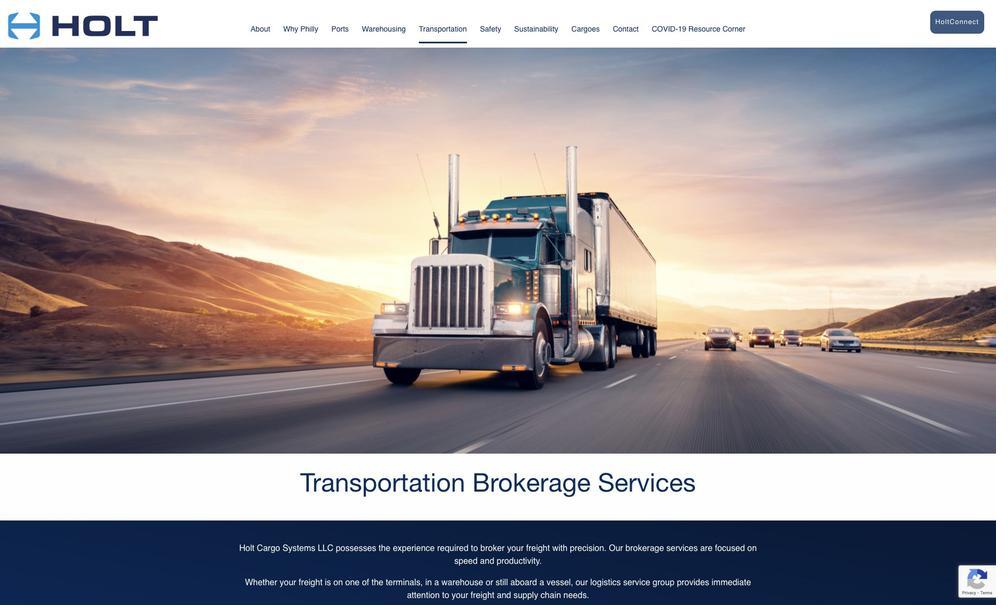 Task type: describe. For each thing, give the bounding box(es) containing it.
needs.
[[564, 591, 590, 601]]

why
[[283, 25, 298, 33]]

the inside holt cargo systems llc possesses the experience required to broker your freight with precision. our brokerage services are focused on speed and productivity.
[[379, 544, 391, 554]]

still
[[496, 578, 508, 588]]

brokerage
[[473, 467, 591, 497]]

brokerage
[[626, 544, 665, 554]]

whether
[[245, 578, 277, 588]]

llc
[[318, 544, 334, 554]]

holt logistics image
[[8, 0, 158, 45]]

cargoes link
[[572, 20, 600, 41]]

systems
[[283, 544, 316, 554]]

or
[[486, 578, 494, 588]]

our
[[609, 544, 624, 554]]

warehousing
[[362, 25, 406, 33]]

focused
[[715, 544, 745, 554]]

services
[[598, 467, 696, 497]]

is
[[325, 578, 331, 588]]

in
[[426, 578, 432, 588]]

2 a from the left
[[540, 578, 545, 588]]

transportation for transportation
[[419, 25, 467, 33]]

speed
[[455, 557, 478, 567]]

possesses
[[336, 544, 376, 554]]

are
[[701, 544, 713, 554]]

philly
[[301, 25, 318, 33]]

holt cargo systems llc possesses the experience required to broker your freight with precision. our brokerage services are focused on speed and productivity.
[[239, 544, 757, 567]]

transportation brokerage services main content
[[0, 0, 997, 605]]

warehousing link
[[362, 20, 406, 41]]

contact link
[[613, 20, 639, 41]]

safety link
[[480, 20, 502, 41]]

attention
[[407, 591, 440, 601]]

services
[[667, 544, 698, 554]]

holtconnect
[[936, 18, 980, 26]]

transportation link
[[419, 20, 467, 42]]

transportation for transportation brokerage services
[[300, 467, 466, 497]]

provides
[[677, 578, 710, 588]]

productivity.
[[497, 557, 542, 567]]

holt
[[239, 544, 255, 554]]

of
[[362, 578, 369, 588]]

and inside the whether your freight is on one of the terminals, in a warehouse or still aboard a vessel, our logistics service group provides immediate attention to your freight and supply chain needs.
[[497, 591, 511, 601]]

with
[[553, 544, 568, 554]]

covid-19 resource corner
[[652, 25, 746, 33]]



Task type: locate. For each thing, give the bounding box(es) containing it.
0 vertical spatial the
[[379, 544, 391, 554]]

1 horizontal spatial and
[[497, 591, 511, 601]]

your up "productivity."
[[507, 544, 524, 554]]

the inside the whether your freight is on one of the terminals, in a warehouse or still aboard a vessel, our logistics service group provides immediate attention to your freight and supply chain needs.
[[372, 578, 384, 588]]

a up chain
[[540, 578, 545, 588]]

resource
[[689, 25, 721, 33]]

ports
[[332, 25, 349, 33]]

0 vertical spatial to
[[471, 544, 478, 554]]

0 vertical spatial freight
[[526, 544, 550, 554]]

the
[[379, 544, 391, 554], [372, 578, 384, 588]]

to
[[471, 544, 478, 554], [442, 591, 450, 601]]

why philly
[[283, 25, 318, 33]]

1 vertical spatial freight
[[299, 578, 323, 588]]

about link
[[251, 20, 270, 41]]

0 horizontal spatial freight
[[299, 578, 323, 588]]

freight left with
[[526, 544, 550, 554]]

corner
[[723, 25, 746, 33]]

aboard
[[511, 578, 537, 588]]

transportation brokerage services
[[300, 467, 696, 497]]

a right in
[[435, 578, 439, 588]]

transportation
[[419, 25, 467, 33], [300, 467, 466, 497]]

freight inside holt cargo systems llc possesses the experience required to broker your freight with precision. our brokerage services are focused on speed and productivity.
[[526, 544, 550, 554]]

2 vertical spatial your
[[452, 591, 469, 601]]

1 vertical spatial to
[[442, 591, 450, 601]]

freight
[[526, 544, 550, 554], [299, 578, 323, 588], [471, 591, 495, 601]]

one
[[346, 578, 360, 588]]

holtconnect link
[[842, 5, 985, 42]]

1 horizontal spatial your
[[452, 591, 469, 601]]

1 vertical spatial your
[[280, 578, 297, 588]]

to up speed in the bottom of the page
[[471, 544, 478, 554]]

the right of at the bottom left
[[372, 578, 384, 588]]

and inside holt cargo systems llc possesses the experience required to broker your freight with precision. our brokerage services are focused on speed and productivity.
[[480, 557, 495, 567]]

chain
[[541, 591, 561, 601]]

0 horizontal spatial and
[[480, 557, 495, 567]]

covid-19 resource corner link
[[652, 12, 746, 41]]

1 vertical spatial on
[[334, 578, 343, 588]]

freight down or
[[471, 591, 495, 601]]

and
[[480, 557, 495, 567], [497, 591, 511, 601]]

holtconnect button
[[931, 11, 985, 34]]

logistics
[[591, 578, 621, 588]]

the right possesses
[[379, 544, 391, 554]]

covid-
[[652, 25, 678, 33]]

warehouse
[[442, 578, 484, 588]]

0 vertical spatial and
[[480, 557, 495, 567]]

cargoes
[[572, 25, 600, 33]]

on inside holt cargo systems llc possesses the experience required to broker your freight with precision. our brokerage services are focused on speed and productivity.
[[748, 544, 757, 554]]

1 horizontal spatial freight
[[471, 591, 495, 601]]

required
[[437, 544, 469, 554]]

your
[[507, 544, 524, 554], [280, 578, 297, 588], [452, 591, 469, 601]]

2 horizontal spatial your
[[507, 544, 524, 554]]

experience
[[393, 544, 435, 554]]

transportation inside main content
[[300, 467, 466, 497]]

about
[[251, 25, 270, 33]]

on
[[748, 544, 757, 554], [334, 578, 343, 588]]

0 horizontal spatial on
[[334, 578, 343, 588]]

2 horizontal spatial freight
[[526, 544, 550, 554]]

0 vertical spatial transportation
[[419, 25, 467, 33]]

precision.
[[570, 544, 607, 554]]

a
[[435, 578, 439, 588], [540, 578, 545, 588]]

your inside holt cargo systems llc possesses the experience required to broker your freight with precision. our brokerage services are focused on speed and productivity.
[[507, 544, 524, 554]]

safety
[[480, 25, 502, 33]]

why philly link
[[283, 20, 318, 41]]

and down broker
[[480, 557, 495, 567]]

terminals,
[[386, 578, 423, 588]]

1 a from the left
[[435, 578, 439, 588]]

sustainability
[[515, 25, 559, 33]]

to inside holt cargo systems llc possesses the experience required to broker your freight with precision. our brokerage services are focused on speed and productivity.
[[471, 544, 478, 554]]

our
[[576, 578, 588, 588]]

your down warehouse
[[452, 591, 469, 601]]

vessel,
[[547, 578, 574, 588]]

0 horizontal spatial a
[[435, 578, 439, 588]]

on inside the whether your freight is on one of the terminals, in a warehouse or still aboard a vessel, our logistics service group provides immediate attention to your freight and supply chain needs.
[[334, 578, 343, 588]]

1 vertical spatial the
[[372, 578, 384, 588]]

broker
[[481, 544, 505, 554]]

to down warehouse
[[442, 591, 450, 601]]

0 vertical spatial your
[[507, 544, 524, 554]]

1 vertical spatial transportation
[[300, 467, 466, 497]]

service
[[624, 578, 651, 588]]

sustainability link
[[515, 20, 559, 41]]

freight left 'is'
[[299, 578, 323, 588]]

1 vertical spatial and
[[497, 591, 511, 601]]

on right "focused"
[[748, 544, 757, 554]]

on right 'is'
[[334, 578, 343, 588]]

1 horizontal spatial a
[[540, 578, 545, 588]]

0 horizontal spatial to
[[442, 591, 450, 601]]

your right whether
[[280, 578, 297, 588]]

19
[[678, 25, 687, 33]]

to inside the whether your freight is on one of the terminals, in a warehouse or still aboard a vessel, our logistics service group provides immediate attention to your freight and supply chain needs.
[[442, 591, 450, 601]]

0 horizontal spatial your
[[280, 578, 297, 588]]

0 vertical spatial on
[[748, 544, 757, 554]]

supply
[[514, 591, 539, 601]]

1 horizontal spatial to
[[471, 544, 478, 554]]

contact
[[613, 25, 639, 33]]

1 horizontal spatial on
[[748, 544, 757, 554]]

immediate
[[712, 578, 752, 588]]

group
[[653, 578, 675, 588]]

whether your freight is on one of the terminals, in a warehouse or still aboard a vessel, our logistics service group provides immediate attention to your freight and supply chain needs.
[[245, 578, 752, 601]]

2 vertical spatial freight
[[471, 591, 495, 601]]

cargo
[[257, 544, 280, 554]]

ports link
[[332, 20, 349, 41]]

and down still at the bottom
[[497, 591, 511, 601]]



Task type: vqa. For each thing, say whether or not it's contained in the screenshot.
are
yes



